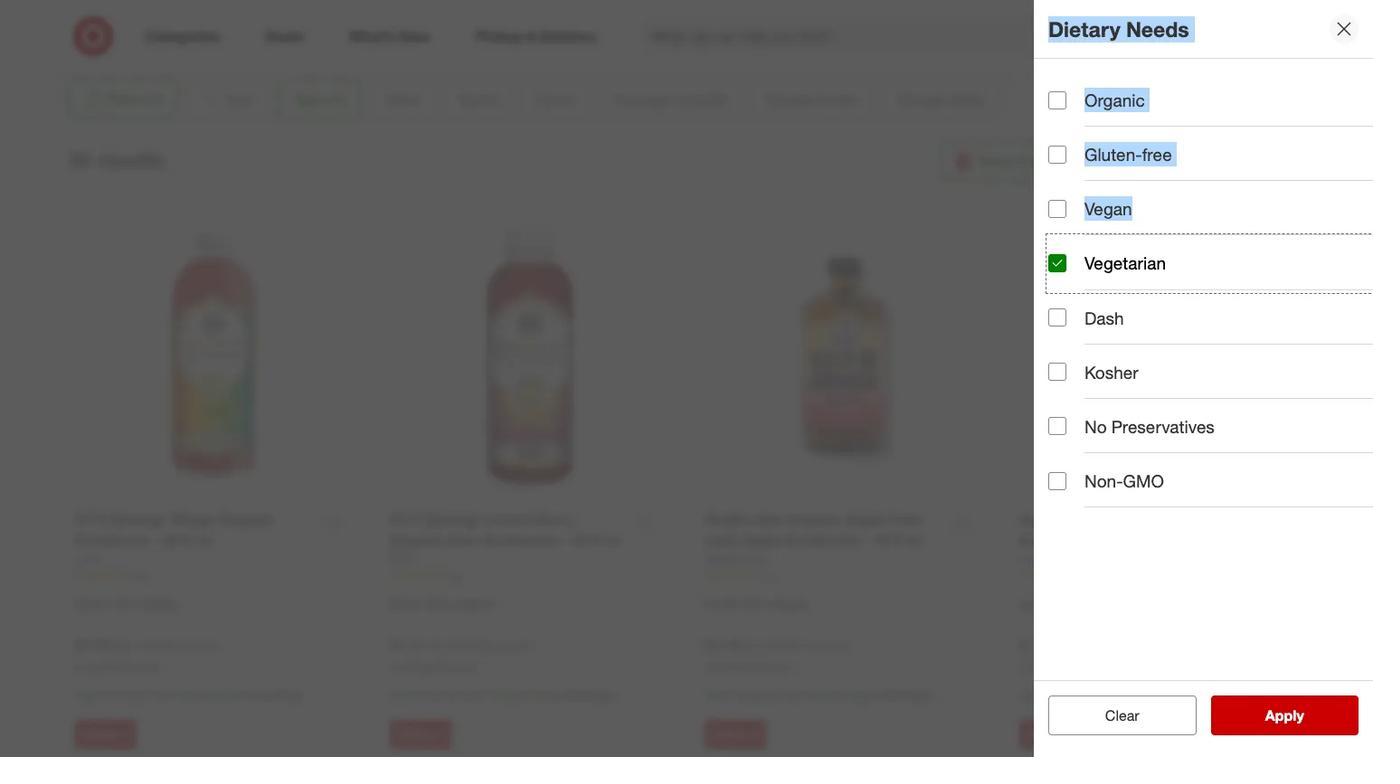 Task type: locate. For each thing, give the bounding box(es) containing it.
charlotte for $3.49
[[717, 660, 762, 674]]

2 horizontal spatial /fluid
[[778, 638, 806, 653]]

at inside $4.19 ( $0.26 /fluid ounce ) at charlotte north
[[390, 660, 399, 674]]

charlotte inside $3.49 ( $0.22 /fluid ounce ) at charlotte north
[[717, 660, 762, 674]]

3 ) from the left
[[845, 638, 848, 653]]

( right '$4.19'
[[429, 638, 432, 653]]

kosher
[[1085, 362, 1139, 383]]

(
[[114, 638, 117, 653], [429, 638, 432, 653], [744, 638, 747, 653]]

at down $3.49
[[705, 660, 714, 674]]

( for $4.19
[[429, 638, 432, 653]]

it down $3.49
[[729, 688, 736, 704]]

Vegan checkbox
[[1049, 200, 1067, 218]]

1 ) from the left
[[215, 638, 218, 653]]

get it as soon as 12pm today with shipt down "$8.89 ( $0.19 /fluid ounce ) at charlotte north"
[[75, 688, 302, 704]]

charlotte down $3.49
[[717, 660, 762, 674]]

charlotte inside "$8.89 ( $0.19 /fluid ounce ) at charlotte north"
[[87, 660, 132, 674]]

2 ) from the left
[[530, 638, 533, 653]]

get down $3.49
[[705, 688, 725, 704]]

get down '$4.19'
[[390, 688, 410, 704]]

north inside $10.59 at charlotte north
[[1080, 661, 1107, 675]]

charlotte inside $4.19 ( $0.26 /fluid ounce ) at charlotte north
[[402, 660, 447, 674]]

charlotte inside $10.59 at charlotte north
[[1032, 661, 1077, 675]]

( inside "$8.89 ( $0.19 /fluid ounce ) at charlotte north"
[[114, 638, 117, 653]]

search
[[1079, 29, 1122, 47]]

12pm
[[1232, 141, 1269, 159], [174, 688, 206, 704], [489, 688, 521, 704], [804, 688, 836, 704], [1119, 689, 1151, 705]]

311 link
[[705, 569, 983, 585]]

north down $0.26
[[450, 660, 478, 674]]

ounce right $0.22
[[810, 638, 845, 653]]

) inside $3.49 ( $0.22 /fluid ounce ) at charlotte north
[[845, 638, 848, 653]]

) inside "$8.89 ( $0.19 /fluid ounce ) at charlotte north"
[[215, 638, 218, 653]]

$8.89
[[75, 636, 110, 654]]

Non-GMO checkbox
[[1049, 472, 1067, 490]]

ounce right $0.26
[[495, 638, 530, 653]]

soon for $3.49
[[756, 688, 784, 704]]

soon
[[1177, 141, 1209, 159], [126, 688, 154, 704], [441, 688, 469, 704], [756, 688, 784, 704], [1071, 689, 1099, 705]]

charlotte for $8.89
[[87, 660, 132, 674]]

2 horizontal spatial )
[[845, 638, 848, 653]]

0 horizontal spatial (
[[114, 638, 117, 653]]

it down '$4.19'
[[414, 688, 421, 704]]

12pm down "$8.89 ( $0.19 /fluid ounce ) at charlotte north"
[[174, 688, 206, 704]]

eligible down 311
[[769, 596, 809, 612]]

it
[[99, 688, 106, 704], [414, 688, 421, 704], [729, 688, 736, 704], [1044, 689, 1051, 705]]

eligible for $4.19
[[454, 596, 494, 612]]

ounce
[[180, 638, 215, 653], [495, 638, 530, 653], [810, 638, 845, 653]]

141 link
[[390, 569, 668, 585]]

/fluid right $3.49
[[778, 638, 806, 653]]

ounce right the "$0.19"
[[180, 638, 215, 653]]

Gluten-free checkbox
[[1049, 145, 1067, 164]]

snap ebt eligible for $8.89
[[75, 596, 179, 612]]

3 /fluid from the left
[[778, 638, 806, 653]]

snap up '$8.89'
[[75, 596, 109, 612]]

get it as soon as 12pm today with shipt for $3.49
[[705, 688, 932, 704]]

snap ebt eligible for $3.49
[[705, 596, 809, 612]]

charlotte down '$8.89'
[[87, 660, 132, 674]]

/fluid inside $4.19 ( $0.26 /fluid ounce ) at charlotte north
[[463, 638, 491, 653]]

soon down $10.59 at charlotte north
[[1071, 689, 1099, 705]]

ebt
[[112, 596, 136, 612], [427, 596, 451, 612], [742, 596, 766, 612], [1057, 597, 1081, 613]]

ebt down 114
[[112, 596, 136, 612]]

at inside "$8.89 ( $0.19 /fluid ounce ) at charlotte north"
[[75, 660, 84, 674]]

today
[[1273, 141, 1310, 159], [210, 688, 242, 704], [525, 688, 557, 704], [840, 688, 872, 704], [1155, 689, 1187, 705]]

35 results
[[68, 146, 164, 172]]

1 horizontal spatial )
[[530, 638, 533, 653]]

as soon as 12pm today
[[1156, 141, 1310, 159]]

with for $8.89
[[245, 688, 269, 704]]

get
[[75, 688, 95, 704], [390, 688, 410, 704], [705, 688, 725, 704], [1020, 689, 1040, 705]]

north inside "$8.89 ( $0.19 /fluid ounce ) at charlotte north"
[[135, 660, 163, 674]]

eligible
[[139, 596, 179, 612], [454, 596, 494, 612], [769, 596, 809, 612], [1084, 597, 1124, 613]]

gluten-free
[[1085, 144, 1173, 165]]

) down 141 link
[[530, 638, 533, 653]]

311
[[761, 570, 779, 583]]

eligible down 114
[[139, 596, 179, 612]]

get for $8.89
[[75, 688, 95, 704]]

$3.49 ( $0.22 /fluid ounce ) at charlotte north
[[705, 636, 848, 674]]

ounce inside $3.49 ( $0.22 /fluid ounce ) at charlotte north
[[810, 638, 845, 653]]

ebt down "141"
[[427, 596, 451, 612]]

12pm down $4.19 ( $0.26 /fluid ounce ) at charlotte north
[[489, 688, 521, 704]]

get it as soon as 12pm today with shipt
[[75, 688, 302, 704], [390, 688, 617, 704], [705, 688, 932, 704], [1020, 689, 1247, 705]]

dietary
[[1049, 16, 1121, 41]]

apply
[[1266, 707, 1305, 725]]

snap for $8.89
[[75, 596, 109, 612]]

$8.89 ( $0.19 /fluid ounce ) at charlotte north
[[75, 636, 218, 674]]

eligible for $3.49
[[769, 596, 809, 612]]

charlotte
[[87, 660, 132, 674], [402, 660, 447, 674], [717, 660, 762, 674], [1032, 661, 1077, 675]]

( inside $3.49 ( $0.22 /fluid ounce ) at charlotte north
[[744, 638, 747, 653]]

north inside $3.49 ( $0.22 /fluid ounce ) at charlotte north
[[765, 660, 793, 674]]

ounce inside "$8.89 ( $0.19 /fluid ounce ) at charlotte north"
[[180, 638, 215, 653]]

at for $4.19
[[390, 660, 399, 674]]

$10.59 at charlotte north
[[1020, 637, 1107, 675]]

gmo
[[1124, 471, 1165, 491]]

snap ebt eligible for $4.19
[[390, 596, 494, 612]]

north down $0.22
[[765, 660, 793, 674]]

get down $10.59
[[1020, 689, 1040, 705]]

) for $4.19
[[530, 638, 533, 653]]

2 horizontal spatial (
[[744, 638, 747, 653]]

2 ( from the left
[[429, 638, 432, 653]]

at down '$4.19'
[[390, 660, 399, 674]]

today for $3.49
[[840, 688, 872, 704]]

1 horizontal spatial (
[[429, 638, 432, 653]]

get it as soon as 12pm today with shipt for $4.19
[[390, 688, 617, 704]]

1 horizontal spatial /fluid
[[463, 638, 491, 653]]

ounce inside $4.19 ( $0.26 /fluid ounce ) at charlotte north
[[495, 638, 530, 653]]

No Preservatives checkbox
[[1049, 418, 1067, 436]]

( right $3.49
[[744, 638, 747, 653]]

results
[[97, 146, 164, 172]]

it down '$8.89'
[[99, 688, 106, 704]]

get it as soon as 12pm today with shipt down $3.49 ( $0.22 /fluid ounce ) at charlotte north
[[705, 688, 932, 704]]

at down '$8.89'
[[75, 660, 84, 674]]

soon for $8.89
[[126, 688, 154, 704]]

as
[[1213, 141, 1228, 159], [109, 688, 122, 704], [157, 688, 170, 704], [424, 688, 437, 704], [472, 688, 485, 704], [739, 688, 752, 704], [787, 688, 800, 704], [1054, 689, 1067, 705], [1102, 689, 1115, 705]]

/fluid right '$4.19'
[[463, 638, 491, 653]]

it down $10.59 at charlotte north
[[1044, 689, 1051, 705]]

get for $3.49
[[705, 688, 725, 704]]

snap ebt eligible down 311
[[705, 596, 809, 612]]

) inside $4.19 ( $0.26 /fluid ounce ) at charlotte north
[[530, 638, 533, 653]]

( inside $4.19 ( $0.26 /fluid ounce ) at charlotte north
[[429, 638, 432, 653]]

ebt for $4.19
[[427, 596, 451, 612]]

$0.26
[[432, 638, 463, 653]]

) down 311 link at the bottom right
[[845, 638, 848, 653]]

get down '$8.89'
[[75, 688, 95, 704]]

$0.19
[[117, 638, 148, 653]]

snap
[[75, 596, 109, 612], [390, 596, 423, 612], [705, 596, 738, 612], [1020, 597, 1053, 613]]

snap ebt eligible
[[75, 596, 179, 612], [390, 596, 494, 612], [705, 596, 809, 612], [1020, 597, 1124, 613]]

$4.19
[[390, 636, 425, 654]]

soon down $4.19 ( $0.26 /fluid ounce ) at charlotte north
[[441, 688, 469, 704]]

snap ebt eligible down 114
[[75, 596, 179, 612]]

no
[[1085, 416, 1108, 437]]

get it as soon as 12pm today with shipt down $4.19 ( $0.26 /fluid ounce ) at charlotte north
[[390, 688, 617, 704]]

charlotte down $10.59
[[1032, 661, 1077, 675]]

at inside $3.49 ( $0.22 /fluid ounce ) at charlotte north
[[705, 660, 714, 674]]

snap up '$4.19'
[[390, 596, 423, 612]]

soon down $3.49 ( $0.22 /fluid ounce ) at charlotte north
[[756, 688, 784, 704]]

at
[[1156, 162, 1170, 180], [75, 660, 84, 674], [390, 660, 399, 674], [705, 660, 714, 674], [1020, 661, 1029, 675]]

dash
[[1085, 307, 1125, 328]]

1 /fluid from the left
[[148, 638, 176, 653]]

preservatives
[[1112, 416, 1215, 437]]

snap up $3.49
[[705, 596, 738, 612]]

/fluid inside "$8.89 ( $0.19 /fluid ounce ) at charlotte north"
[[148, 638, 176, 653]]

12pm down $3.49 ( $0.22 /fluid ounce ) at charlotte north
[[804, 688, 836, 704]]

eligible down "141"
[[454, 596, 494, 612]]

north down the "$0.19"
[[135, 660, 163, 674]]

gluten-
[[1085, 144, 1143, 165]]

3 ounce from the left
[[810, 638, 845, 653]]

2 ounce from the left
[[495, 638, 530, 653]]

at down $10.59
[[1020, 661, 1029, 675]]

( right '$8.89'
[[114, 638, 117, 653]]

Kosher checkbox
[[1049, 363, 1067, 381]]

/fluid for $4.19
[[463, 638, 491, 653]]

organic
[[1085, 90, 1146, 110]]

snap for $3.49
[[705, 596, 738, 612]]

north for $3.49
[[765, 660, 793, 674]]

0 horizontal spatial ounce
[[180, 638, 215, 653]]

2 /fluid from the left
[[463, 638, 491, 653]]

1 ounce from the left
[[180, 638, 215, 653]]

ounce for $3.49
[[810, 638, 845, 653]]

soon down "$8.89 ( $0.19 /fluid ounce ) at charlotte north"
[[126, 688, 154, 704]]

0 horizontal spatial )
[[215, 638, 218, 653]]

0 horizontal spatial /fluid
[[148, 638, 176, 653]]

charlotte down '$4.19'
[[402, 660, 447, 674]]

advertisement region
[[144, 0, 1230, 42]]

dietary needs
[[1049, 16, 1190, 41]]

sponsored
[[1177, 43, 1230, 57]]

non-
[[1085, 471, 1124, 491]]

shipt
[[272, 688, 302, 704], [587, 688, 617, 704], [902, 688, 932, 704], [1217, 689, 1247, 705]]

with
[[245, 688, 269, 704], [560, 688, 584, 704], [875, 688, 899, 704], [1190, 689, 1214, 705]]

today for $4.19
[[525, 688, 557, 704]]

vegetarian
[[1085, 253, 1167, 274]]

north
[[135, 660, 163, 674], [450, 660, 478, 674], [765, 660, 793, 674], [1080, 661, 1107, 675]]

at for $8.89
[[75, 660, 84, 674]]

)
[[215, 638, 218, 653], [530, 638, 533, 653], [845, 638, 848, 653]]

ebt down 311
[[742, 596, 766, 612]]

it for $4.19
[[414, 688, 421, 704]]

shipt for $4.19
[[587, 688, 617, 704]]

3 ( from the left
[[744, 638, 747, 653]]

/fluid inside $3.49 ( $0.22 /fluid ounce ) at charlotte north
[[778, 638, 806, 653]]

2 horizontal spatial ounce
[[810, 638, 845, 653]]

1 horizontal spatial ounce
[[495, 638, 530, 653]]

snap ebt eligible down "141"
[[390, 596, 494, 612]]

eligible for $8.89
[[139, 596, 179, 612]]

/fluid
[[148, 638, 176, 653], [463, 638, 491, 653], [778, 638, 806, 653]]

12pm for $4.19
[[489, 688, 521, 704]]

north inside $4.19 ( $0.26 /fluid ounce ) at charlotte north
[[450, 660, 478, 674]]

1 ( from the left
[[114, 638, 117, 653]]

/fluid right '$8.89'
[[148, 638, 176, 653]]

north up clear
[[1080, 661, 1107, 675]]

114
[[131, 570, 149, 583]]

) down 114 link
[[215, 638, 218, 653]]



Task type: describe. For each thing, give the bounding box(es) containing it.
ebt for $3.49
[[742, 596, 766, 612]]

it for $3.49
[[729, 688, 736, 704]]

/fluid for $8.89
[[148, 638, 176, 653]]

Organic checkbox
[[1049, 91, 1067, 109]]

ebt up $10.59
[[1057, 597, 1081, 613]]

shipt for $3.49
[[902, 688, 932, 704]]

needs
[[1127, 16, 1190, 41]]

snap for $4.19
[[390, 596, 423, 612]]

search button
[[1079, 16, 1122, 60]]

) for $8.89
[[215, 638, 218, 653]]

charlotte for $4.19
[[402, 660, 447, 674]]

ounce for $8.89
[[180, 638, 215, 653]]

snap up $10.59
[[1020, 597, 1053, 613]]

114 link
[[75, 569, 353, 585]]

at for $3.49
[[705, 660, 714, 674]]

$0.22
[[747, 638, 778, 653]]

at down as
[[1156, 162, 1170, 180]]

Dash checkbox
[[1049, 309, 1067, 327]]

Vegetarian checkbox
[[1049, 254, 1067, 272]]

eligible up $10.59 at charlotte north
[[1084, 597, 1124, 613]]

$4.19 ( $0.26 /fluid ounce ) at charlotte north
[[390, 636, 533, 674]]

today for $8.89
[[210, 688, 242, 704]]

soon for $4.19
[[441, 688, 469, 704]]

vegan
[[1085, 198, 1133, 219]]

north for $4.19
[[450, 660, 478, 674]]

non-gmo
[[1085, 471, 1165, 491]]

free
[[1143, 144, 1173, 165]]

/fluid for $3.49
[[778, 638, 806, 653]]

soon right as
[[1177, 141, 1209, 159]]

12pm right as
[[1232, 141, 1269, 159]]

ounce for $4.19
[[495, 638, 530, 653]]

it for $8.89
[[99, 688, 106, 704]]

( for $8.89
[[114, 638, 117, 653]]

snap ebt eligible up $10.59
[[1020, 597, 1124, 613]]

get it as soon as 12pm today with shipt up clear
[[1020, 689, 1247, 705]]

35
[[68, 146, 91, 172]]

as
[[1156, 141, 1173, 159]]

$3.49
[[705, 636, 740, 654]]

shipt for $8.89
[[272, 688, 302, 704]]

apply button
[[1212, 696, 1360, 736]]

$10.59
[[1020, 637, 1063, 655]]

) for $3.49
[[845, 638, 848, 653]]

clear
[[1106, 707, 1140, 725]]

with for $4.19
[[560, 688, 584, 704]]

dietary needs dialog
[[1035, 0, 1374, 758]]

at inside $10.59 at charlotte north
[[1020, 661, 1029, 675]]

ebt for $8.89
[[112, 596, 136, 612]]

12pm for $3.49
[[804, 688, 836, 704]]

with for $3.49
[[875, 688, 899, 704]]

141
[[446, 570, 464, 583]]

12pm for $8.89
[[174, 688, 206, 704]]

get it as soon as 12pm today with shipt for $8.89
[[75, 688, 302, 704]]

clear button
[[1049, 696, 1197, 736]]

north for $8.89
[[135, 660, 163, 674]]

( for $3.49
[[744, 638, 747, 653]]

no preservatives
[[1085, 416, 1215, 437]]

What can we help you find? suggestions appear below search field
[[641, 16, 1092, 56]]

get for $4.19
[[390, 688, 410, 704]]

12pm up clear
[[1119, 689, 1151, 705]]



Task type: vqa. For each thing, say whether or not it's contained in the screenshot.
Partners Link
no



